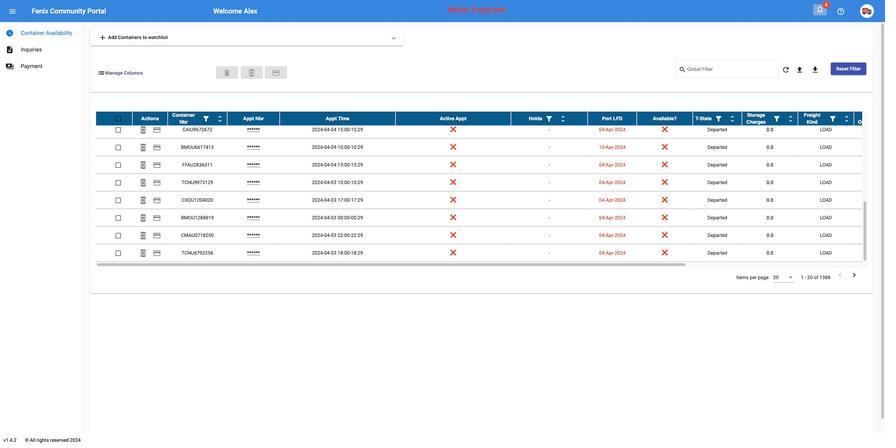 Task type: locate. For each thing, give the bounding box(es) containing it.
6 row from the top
[[96, 174, 886, 192]]

2 column header from the left
[[168, 112, 227, 126]]

8 row from the top
[[96, 209, 886, 227]]

5 cell from the top
[[855, 174, 886, 191]]

cell for second row from the bottom
[[855, 227, 886, 244]]

cell for tenth row from the top of the page
[[855, 245, 886, 262]]

7 column header from the left
[[588, 112, 638, 126]]

4 cell from the top
[[855, 156, 886, 174]]

1 cell from the top
[[855, 103, 886, 121]]

cell for 8th row from the bottom of the page
[[855, 121, 886, 138]]

9 cell from the top
[[855, 245, 886, 262]]

3 row from the top
[[96, 121, 886, 139]]

2 cell from the top
[[855, 121, 886, 138]]

3 cell from the top
[[855, 139, 886, 156]]

grid
[[96, 103, 886, 268]]

column header
[[133, 112, 168, 126], [168, 112, 227, 126], [227, 112, 280, 126], [280, 112, 396, 126], [396, 112, 512, 126], [512, 112, 588, 126], [588, 112, 638, 126], [638, 112, 694, 126], [694, 112, 743, 126], [743, 112, 799, 126], [799, 112, 855, 126], [855, 112, 886, 126]]

row
[[96, 103, 886, 121], [96, 112, 886, 126], [96, 121, 886, 139], [96, 139, 886, 156], [96, 156, 886, 174], [96, 174, 886, 192], [96, 192, 886, 209], [96, 209, 886, 227], [96, 227, 886, 245], [96, 245, 886, 262]]

no color image
[[817, 5, 825, 13], [6, 29, 14, 37], [6, 46, 14, 54], [680, 66, 688, 74], [812, 66, 820, 74], [97, 69, 105, 77], [248, 69, 256, 77], [272, 69, 280, 77], [202, 115, 210, 123], [216, 115, 224, 123], [559, 115, 568, 123], [715, 115, 723, 123], [153, 126, 161, 134], [153, 161, 161, 170], [139, 179, 147, 187], [153, 197, 161, 205], [139, 250, 147, 258], [837, 271, 845, 280]]

3 column header from the left
[[227, 112, 280, 126]]

6 cell from the top
[[855, 192, 886, 209]]

7 cell from the top
[[855, 209, 886, 227]]

5 column header from the left
[[396, 112, 512, 126]]

delete image
[[223, 69, 231, 77]]

cell for 6th row from the bottom
[[855, 156, 886, 174]]

Global Watchlist Filter field
[[688, 68, 776, 73]]

cell
[[855, 103, 886, 121], [855, 121, 886, 138], [855, 139, 886, 156], [855, 156, 886, 174], [855, 174, 886, 191], [855, 192, 886, 209], [855, 209, 886, 227], [855, 227, 886, 244], [855, 245, 886, 262]]

8 cell from the top
[[855, 227, 886, 244]]

1 row from the top
[[96, 103, 886, 121]]

cell for fifth row from the bottom of the page
[[855, 174, 886, 191]]

5 row from the top
[[96, 156, 886, 174]]

navigation
[[0, 22, 83, 75]]

no color image
[[8, 7, 17, 16], [838, 7, 846, 16], [99, 34, 107, 42], [6, 62, 14, 71], [782, 66, 791, 74], [796, 66, 805, 74], [139, 108, 147, 117], [153, 108, 161, 117], [546, 115, 554, 123], [729, 115, 737, 123], [774, 115, 782, 123], [787, 115, 796, 123], [830, 115, 838, 123], [843, 115, 852, 123], [139, 126, 147, 134], [139, 144, 147, 152], [153, 144, 161, 152], [139, 161, 147, 170], [153, 179, 161, 187], [139, 197, 147, 205], [139, 214, 147, 223], [153, 214, 161, 223], [139, 232, 147, 240], [153, 232, 161, 240], [153, 250, 161, 258], [851, 271, 859, 280]]



Task type: describe. For each thing, give the bounding box(es) containing it.
4 column header from the left
[[280, 112, 396, 126]]

10 column header from the left
[[743, 112, 799, 126]]

2 row from the top
[[96, 112, 886, 126]]

8 column header from the left
[[638, 112, 694, 126]]

4 row from the top
[[96, 139, 886, 156]]

cell for first row from the top of the page
[[855, 103, 886, 121]]

cell for eighth row from the top of the page
[[855, 209, 886, 227]]

10 row from the top
[[96, 245, 886, 262]]

7 row from the top
[[96, 192, 886, 209]]

11 column header from the left
[[799, 112, 855, 126]]

cell for seventh row from the bottom of the page
[[855, 139, 886, 156]]

1 column header from the left
[[133, 112, 168, 126]]

12 column header from the left
[[855, 112, 886, 126]]

9 column header from the left
[[694, 112, 743, 126]]

cell for fourth row from the bottom of the page
[[855, 192, 886, 209]]

6 column header from the left
[[512, 112, 588, 126]]

9 row from the top
[[96, 227, 886, 245]]



